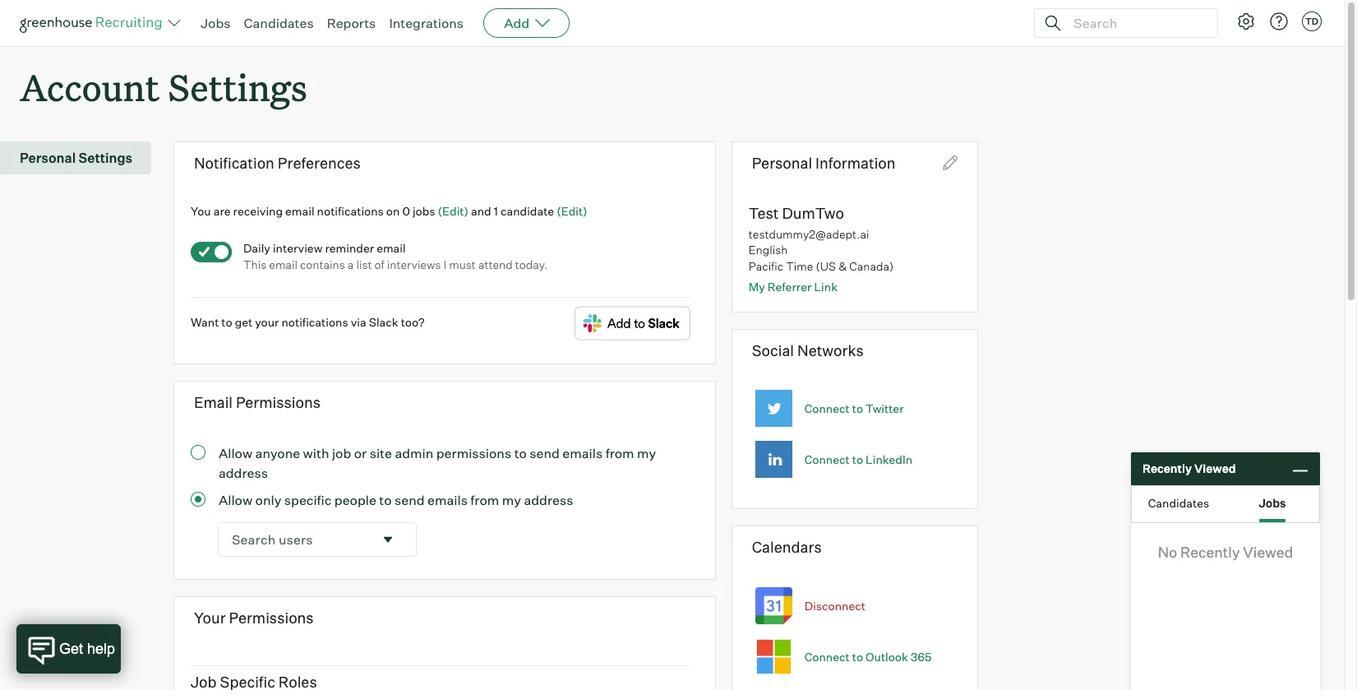 Task type: locate. For each thing, give the bounding box(es) containing it.
0 horizontal spatial my
[[502, 491, 521, 508]]

0 vertical spatial address
[[219, 464, 268, 481]]

edit image
[[943, 156, 958, 170]]

1 vertical spatial permissions
[[229, 608, 314, 626]]

td button
[[1303, 12, 1323, 31]]

settings down account
[[79, 150, 133, 166]]

permissions up "anyone"
[[236, 393, 321, 411]]

to left get
[[222, 315, 232, 329]]

reminder
[[325, 241, 374, 255]]

account
[[20, 63, 160, 111]]

0 vertical spatial emails
[[563, 445, 603, 461]]

allow left the only
[[219, 491, 253, 508]]

(edit) link
[[438, 204, 469, 218], [557, 204, 588, 218]]

None field
[[219, 523, 416, 556]]

settings
[[168, 63, 307, 111], [79, 150, 133, 166]]

2 allow from the top
[[219, 491, 253, 508]]

notifications
[[317, 204, 384, 218], [282, 315, 348, 329]]

personal settings
[[20, 150, 133, 166]]

(edit)
[[438, 204, 469, 218], [557, 204, 588, 218]]

1 vertical spatial connect
[[805, 453, 850, 467]]

address inside allow anyone with job or site admin permissions to send emails from my address
[[219, 464, 268, 481]]

my
[[637, 445, 657, 461], [502, 491, 521, 508]]

personal
[[20, 150, 76, 166], [752, 154, 813, 172]]

allow only specific people to send emails from my address
[[219, 491, 574, 508]]

3 connect from the top
[[805, 650, 850, 664]]

permissions
[[437, 445, 512, 461]]

you are receiving email notifications on 0 jobs (edit) and 1 candidate (edit)
[[191, 204, 588, 218]]

0 vertical spatial connect
[[805, 402, 850, 416]]

email
[[194, 393, 233, 411]]

recently
[[1143, 462, 1193, 476], [1181, 543, 1241, 561]]

connect down connect to twitter link
[[805, 453, 850, 467]]

0 vertical spatial jobs
[[201, 15, 231, 31]]

1 vertical spatial candidates
[[1149, 496, 1210, 510]]

email up interview
[[285, 204, 315, 218]]

1 vertical spatial allow
[[219, 491, 253, 508]]

settings down jobs link
[[168, 63, 307, 111]]

1 horizontal spatial (edit)
[[557, 204, 588, 218]]

to
[[222, 315, 232, 329], [853, 402, 864, 416], [515, 445, 527, 461], [853, 453, 864, 467], [379, 491, 392, 508], [853, 650, 864, 664]]

notifications up the reminder at the top of page
[[317, 204, 384, 218]]

allow
[[219, 445, 253, 461], [219, 491, 253, 508]]

via
[[351, 315, 367, 329]]

your permissions
[[194, 608, 314, 626]]

information
[[816, 154, 896, 172]]

want to get your notifications via slack too?
[[191, 315, 425, 329]]

account settings
[[20, 63, 307, 111]]

(edit) link left the 'and'
[[438, 204, 469, 218]]

0 horizontal spatial settings
[[79, 150, 133, 166]]

candidates
[[244, 15, 314, 31], [1149, 496, 1210, 510]]

today.
[[516, 257, 548, 271]]

candidates down recently viewed
[[1149, 496, 1210, 510]]

this
[[243, 257, 267, 271]]

allow left "anyone"
[[219, 445, 253, 461]]

connect to outlook 365 link
[[805, 650, 932, 664]]

0 vertical spatial send
[[530, 445, 560, 461]]

1 vertical spatial address
[[524, 491, 574, 508]]

your
[[194, 608, 226, 626]]

candidate
[[501, 204, 554, 218]]

emails
[[563, 445, 603, 461], [428, 491, 468, 508]]

connect
[[805, 402, 850, 416], [805, 453, 850, 467], [805, 650, 850, 664]]

jobs inside tab list
[[1260, 496, 1287, 510]]

0 vertical spatial my
[[637, 445, 657, 461]]

connect to twitter link
[[805, 402, 904, 416]]

interview
[[273, 241, 323, 255]]

1 vertical spatial from
[[471, 491, 500, 508]]

email for receiving
[[285, 204, 315, 218]]

no
[[1159, 543, 1178, 561]]

0 vertical spatial email
[[285, 204, 315, 218]]

jobs left candidates link
[[201, 15, 231, 31]]

specific
[[284, 491, 332, 508]]

personal for personal settings
[[20, 150, 76, 166]]

1 horizontal spatial emails
[[563, 445, 603, 461]]

1 horizontal spatial candidates
[[1149, 496, 1210, 510]]

2 vertical spatial connect
[[805, 650, 850, 664]]

1
[[494, 204, 498, 218]]

1 vertical spatial recently
[[1181, 543, 1241, 561]]

from inside allow anyone with job or site admin permissions to send emails from my address
[[606, 445, 635, 461]]

viewed
[[1195, 462, 1237, 476], [1244, 543, 1294, 561]]

1 allow from the top
[[219, 445, 253, 461]]

0 horizontal spatial candidates
[[244, 15, 314, 31]]

0 horizontal spatial personal
[[20, 150, 76, 166]]

1 horizontal spatial jobs
[[1260, 496, 1287, 510]]

to left the outlook
[[853, 650, 864, 664]]

0 vertical spatial allow
[[219, 445, 253, 461]]

1 vertical spatial emails
[[428, 491, 468, 508]]

1 horizontal spatial from
[[606, 445, 635, 461]]

send up toggle flyout image
[[395, 491, 425, 508]]

connect to linkedin link
[[805, 453, 913, 467]]

add button
[[484, 8, 570, 38]]

on
[[386, 204, 400, 218]]

configure image
[[1237, 12, 1257, 31]]

want
[[191, 315, 219, 329]]

address
[[219, 464, 268, 481], [524, 491, 574, 508]]

i
[[444, 257, 447, 271]]

btn add to slack image
[[575, 306, 691, 341]]

1 (edit) link from the left
[[438, 204, 469, 218]]

tab list
[[1133, 486, 1320, 522]]

candidates inside tab list
[[1149, 496, 1210, 510]]

Search text field
[[1070, 11, 1203, 35]]

daily interview reminder email this email contains a list of interviews i must attend today.
[[243, 241, 548, 271]]

1 vertical spatial notifications
[[282, 315, 348, 329]]

connect left the twitter
[[805, 402, 850, 416]]

connect for social networks
[[805, 453, 850, 467]]

1 horizontal spatial my
[[637, 445, 657, 461]]

email down interview
[[269, 257, 298, 271]]

twitter
[[866, 402, 904, 416]]

0 vertical spatial from
[[606, 445, 635, 461]]

0 horizontal spatial from
[[471, 491, 500, 508]]

checkmark image
[[198, 246, 210, 258]]

connect for calendars
[[805, 650, 850, 664]]

1 horizontal spatial send
[[530, 445, 560, 461]]

0 vertical spatial settings
[[168, 63, 307, 111]]

0 vertical spatial candidates
[[244, 15, 314, 31]]

settings for personal settings
[[79, 150, 133, 166]]

2 connect from the top
[[805, 453, 850, 467]]

interviews
[[387, 257, 441, 271]]

allow inside allow anyone with job or site admin permissions to send emails from my address
[[219, 445, 253, 461]]

1 vertical spatial email
[[377, 241, 406, 255]]

0 vertical spatial recently
[[1143, 462, 1193, 476]]

1 horizontal spatial (edit) link
[[557, 204, 588, 218]]

0 horizontal spatial (edit)
[[438, 204, 469, 218]]

my referrer link link
[[749, 280, 838, 294]]

jobs
[[413, 204, 436, 218]]

to left the twitter
[[853, 402, 864, 416]]

jobs up 'no recently viewed'
[[1260, 496, 1287, 510]]

allow for allow only specific people to send emails from my address
[[219, 491, 253, 508]]

2 vertical spatial email
[[269, 257, 298, 271]]

0 vertical spatial viewed
[[1195, 462, 1237, 476]]

permissions right your
[[229, 608, 314, 626]]

testdummy2@adept.ai
[[749, 227, 870, 241]]

tab list containing candidates
[[1133, 486, 1320, 522]]

1 horizontal spatial settings
[[168, 63, 307, 111]]

greenhouse recruiting image
[[20, 13, 168, 33]]

(edit) link right "candidate"
[[557, 204, 588, 218]]

(edit) right "candidate"
[[557, 204, 588, 218]]

Search users text field
[[219, 523, 373, 556]]

jobs
[[201, 15, 231, 31], [1260, 496, 1287, 510]]

1 horizontal spatial personal
[[752, 154, 813, 172]]

networks
[[798, 341, 864, 359]]

toggle flyout image
[[380, 531, 396, 547]]

email up 'of'
[[377, 241, 406, 255]]

0 horizontal spatial jobs
[[201, 15, 231, 31]]

are
[[214, 204, 231, 218]]

1 vertical spatial jobs
[[1260, 496, 1287, 510]]

0 horizontal spatial (edit) link
[[438, 204, 469, 218]]

td button
[[1300, 8, 1326, 35]]

send right permissions
[[530, 445, 560, 461]]

attend
[[479, 257, 513, 271]]

0 horizontal spatial address
[[219, 464, 268, 481]]

connect down disconnect
[[805, 650, 850, 664]]

0 horizontal spatial emails
[[428, 491, 468, 508]]

candidates link
[[244, 15, 314, 31]]

0 vertical spatial notifications
[[317, 204, 384, 218]]

site
[[370, 445, 392, 461]]

people
[[335, 491, 377, 508]]

(edit) left the 'and'
[[438, 204, 469, 218]]

to right permissions
[[515, 445, 527, 461]]

candidates right jobs link
[[244, 15, 314, 31]]

0 vertical spatial permissions
[[236, 393, 321, 411]]

1 vertical spatial send
[[395, 491, 425, 508]]

you
[[191, 204, 211, 218]]

1 connect from the top
[[805, 402, 850, 416]]

to left linkedin
[[853, 453, 864, 467]]

settings for account settings
[[168, 63, 307, 111]]

from
[[606, 445, 635, 461], [471, 491, 500, 508]]

1 vertical spatial viewed
[[1244, 543, 1294, 561]]

1 vertical spatial settings
[[79, 150, 133, 166]]

no recently viewed
[[1159, 543, 1294, 561]]

notifications left via
[[282, 315, 348, 329]]



Task type: vqa. For each thing, say whether or not it's contained in the screenshot.
FOR
no



Task type: describe. For each thing, give the bounding box(es) containing it.
contains
[[300, 257, 345, 271]]

social networks
[[752, 341, 864, 359]]

0 horizontal spatial viewed
[[1195, 462, 1237, 476]]

email for reminder
[[377, 241, 406, 255]]

permissions for email permissions
[[236, 393, 321, 411]]

pacific
[[749, 259, 784, 273]]

anyone
[[255, 445, 300, 461]]

1 horizontal spatial address
[[524, 491, 574, 508]]

email permissions
[[194, 393, 321, 411]]

a
[[348, 257, 354, 271]]

td
[[1306, 16, 1319, 27]]

too?
[[401, 315, 425, 329]]

receiving
[[233, 204, 283, 218]]

my
[[749, 280, 766, 294]]

notifications for your
[[282, 315, 348, 329]]

2 (edit) link from the left
[[557, 204, 588, 218]]

social
[[752, 341, 795, 359]]

personal information
[[752, 154, 896, 172]]

of
[[375, 257, 385, 271]]

disconnect link
[[805, 599, 866, 613]]

recently viewed
[[1143, 462, 1237, 476]]

send inside allow anyone with job or site admin permissions to send emails from my address
[[530, 445, 560, 461]]

only
[[255, 491, 282, 508]]

0 horizontal spatial send
[[395, 491, 425, 508]]

dumtwo
[[783, 204, 845, 222]]

test
[[749, 204, 779, 222]]

job
[[332, 445, 351, 461]]

to inside allow anyone with job or site admin permissions to send emails from my address
[[515, 445, 527, 461]]

disconnect
[[805, 599, 866, 613]]

(us
[[816, 259, 837, 273]]

test dumtwo testdummy2@adept.ai english pacific time (us & canada) my referrer link
[[749, 204, 894, 294]]

allow for allow anyone with job or site admin permissions to send emails from my address
[[219, 445, 253, 461]]

1 horizontal spatial viewed
[[1244, 543, 1294, 561]]

notification preferences
[[194, 154, 361, 172]]

english
[[749, 243, 788, 257]]

outlook
[[866, 650, 909, 664]]

reports link
[[327, 15, 376, 31]]

365
[[911, 650, 932, 664]]

your
[[255, 315, 279, 329]]

add
[[504, 15, 530, 31]]

admin
[[395, 445, 434, 461]]

&
[[839, 259, 847, 273]]

canada)
[[850, 259, 894, 273]]

connect to linkedin
[[805, 453, 913, 467]]

to for connect to linkedin
[[853, 453, 864, 467]]

linkedin
[[866, 453, 913, 467]]

integrations
[[389, 15, 464, 31]]

with
[[303, 445, 329, 461]]

edit link
[[943, 156, 958, 174]]

personal settings link
[[20, 148, 145, 168]]

to for connect to outlook 365
[[853, 650, 864, 664]]

personal for personal information
[[752, 154, 813, 172]]

referrer
[[768, 280, 812, 294]]

to for connect to twitter
[[853, 402, 864, 416]]

permissions for your permissions
[[229, 608, 314, 626]]

daily
[[243, 241, 271, 255]]

1 vertical spatial my
[[502, 491, 521, 508]]

preferences
[[278, 154, 361, 172]]

jobs link
[[201, 15, 231, 31]]

connect to outlook 365
[[805, 650, 932, 664]]

and
[[471, 204, 492, 218]]

time
[[786, 259, 814, 273]]

calendars
[[752, 538, 822, 556]]

integrations link
[[389, 15, 464, 31]]

list
[[357, 257, 372, 271]]

connect to twitter
[[805, 402, 904, 416]]

must
[[449, 257, 476, 271]]

link
[[815, 280, 838, 294]]

get
[[235, 315, 253, 329]]

to right people
[[379, 491, 392, 508]]

emails inside allow anyone with job or site admin permissions to send emails from my address
[[563, 445, 603, 461]]

slack
[[369, 315, 399, 329]]

1 (edit) from the left
[[438, 204, 469, 218]]

btn-add-to-slack link
[[575, 306, 691, 343]]

reports
[[327, 15, 376, 31]]

2 (edit) from the left
[[557, 204, 588, 218]]

notification
[[194, 154, 275, 172]]

0
[[403, 204, 410, 218]]

allow anyone with job or site admin permissions to send emails from my address
[[219, 445, 657, 481]]

to for want to get your notifications via slack too?
[[222, 315, 232, 329]]

notifications for email
[[317, 204, 384, 218]]

my inside allow anyone with job or site admin permissions to send emails from my address
[[637, 445, 657, 461]]



